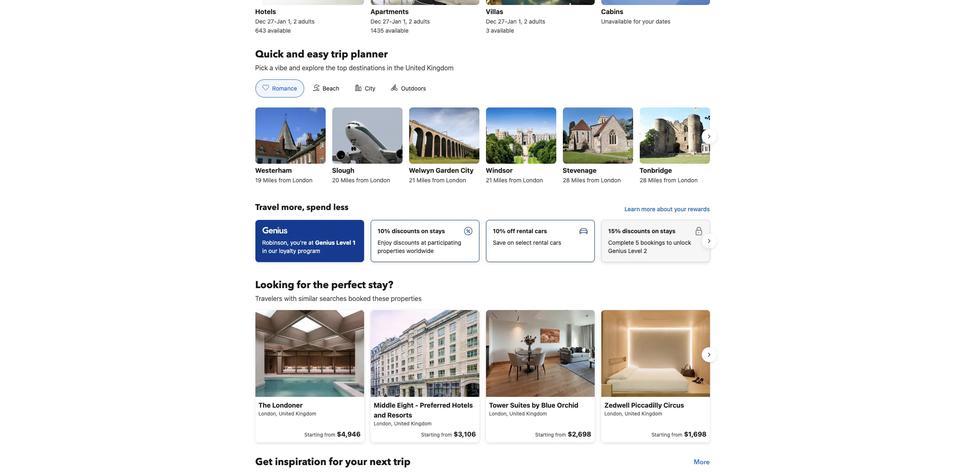 Task type: locate. For each thing, give the bounding box(es) containing it.
dec inside villas dec 27-jan 1, 2 adults 3 available
[[486, 18, 497, 25]]

more
[[642, 205, 656, 213]]

london
[[293, 177, 313, 184], [370, 177, 390, 184], [446, 177, 466, 184], [523, 177, 543, 184], [601, 177, 621, 184], [678, 177, 698, 184]]

2 dec from the left
[[371, 18, 381, 25]]

jan
[[277, 18, 286, 25], [392, 18, 402, 25], [508, 18, 517, 25]]

available right '643'
[[268, 27, 291, 34]]

2 miles from the left
[[341, 177, 355, 184]]

available right 1435
[[386, 27, 409, 34]]

for down the starting from $4,946
[[329, 455, 343, 469]]

starting down "middle eight - preferred hotels and resorts london, united kingdom"
[[421, 432, 440, 438]]

0 horizontal spatial 10%
[[378, 227, 391, 234]]

2 1, from the left
[[403, 18, 407, 25]]

stays
[[430, 227, 445, 234], [661, 227, 676, 234]]

hotels inside hotels dec 27-jan 1, 2 adults 643 available
[[255, 8, 276, 15]]

kingdom inside "middle eight - preferred hotels and resorts london, united kingdom"
[[411, 421, 432, 427]]

1 stays from the left
[[430, 227, 445, 234]]

starting
[[305, 432, 323, 438], [421, 432, 440, 438], [536, 432, 554, 438], [652, 432, 671, 438]]

from down tonbridge
[[664, 177, 677, 184]]

1 horizontal spatial dec
[[371, 18, 381, 25]]

6 miles from the left
[[649, 177, 663, 184]]

1, inside hotels dec 27-jan 1, 2 adults 643 available
[[288, 18, 292, 25]]

kingdom down the by on the right bottom of page
[[527, 411, 547, 417]]

london, down tower
[[489, 411, 508, 417]]

0 horizontal spatial available
[[268, 27, 291, 34]]

0 horizontal spatial on
[[421, 227, 429, 234]]

discounts up enjoy discounts at participating properties worldwide
[[392, 227, 420, 234]]

properties down 'enjoy'
[[378, 247, 405, 254]]

the up "outdoors" button
[[394, 64, 404, 71]]

3 starting from the left
[[536, 432, 554, 438]]

in left our
[[262, 247, 267, 254]]

10% off rental cars
[[493, 227, 547, 234]]

united down londoner
[[279, 411, 294, 417]]

1 horizontal spatial 28
[[640, 177, 647, 184]]

your
[[643, 18, 655, 25], [675, 205, 687, 213], [345, 455, 367, 469]]

at inside robinson, you're at genius level 1 in our loyalty program
[[309, 239, 314, 246]]

1 horizontal spatial 27-
[[383, 18, 392, 25]]

2 horizontal spatial on
[[652, 227, 659, 234]]

united down resorts
[[394, 421, 410, 427]]

hotels right preferred
[[452, 402, 473, 409]]

1 dec from the left
[[255, 18, 266, 25]]

genius
[[315, 239, 335, 246], [609, 247, 627, 254]]

region containing the londoner
[[249, 307, 717, 446]]

1 28 from the left
[[563, 177, 570, 184]]

london inside slough 20 miles from london
[[370, 177, 390, 184]]

tab list
[[249, 79, 440, 98]]

1 miles from the left
[[263, 177, 277, 184]]

cars up the save on select rental cars
[[535, 227, 547, 234]]

city inside button
[[365, 85, 376, 92]]

2 vertical spatial region
[[249, 307, 717, 446]]

0 vertical spatial cars
[[535, 227, 547, 234]]

dec up 1435
[[371, 18, 381, 25]]

21 inside windsor 21 miles from london
[[486, 177, 492, 184]]

1 21 from the left
[[409, 177, 415, 184]]

15% discounts on stays
[[609, 227, 676, 234]]

adults inside villas dec 27-jan 1, 2 adults 3 available
[[529, 18, 546, 25]]

tower suites by blue orchid london, united kingdom
[[489, 402, 579, 417]]

learn more about your rewards link
[[622, 202, 714, 217]]

21 down welwyn
[[409, 177, 415, 184]]

1 adults from the left
[[299, 18, 315, 25]]

genius down 'complete'
[[609, 247, 627, 254]]

rental
[[517, 227, 534, 234], [534, 239, 549, 246]]

1 horizontal spatial adults
[[414, 18, 430, 25]]

2 vertical spatial for
[[329, 455, 343, 469]]

starting for $4,946
[[305, 432, 323, 438]]

for right 'unavailable'
[[634, 18, 641, 25]]

romance
[[272, 85, 297, 92]]

united up outdoors
[[406, 64, 425, 71]]

0 horizontal spatial in
[[262, 247, 267, 254]]

miles for westerham
[[263, 177, 277, 184]]

1 vertical spatial trip
[[394, 455, 411, 469]]

27- for villas
[[498, 18, 508, 25]]

1 horizontal spatial level
[[629, 247, 642, 254]]

3 27- from the left
[[498, 18, 508, 25]]

from inside the stevenage 28 miles from london
[[587, 177, 600, 184]]

2 21 from the left
[[486, 177, 492, 184]]

enjoy discounts at participating properties worldwide
[[378, 239, 462, 254]]

trip right next
[[394, 455, 411, 469]]

complete 5 bookings to unlock genius level 2
[[609, 239, 692, 254]]

westerham
[[255, 167, 292, 174]]

jan for villas
[[508, 18, 517, 25]]

from left $2,698
[[556, 432, 566, 438]]

london, down the in the bottom left of the page
[[259, 411, 278, 417]]

in inside robinson, you're at genius level 1 in our loyalty program
[[262, 247, 267, 254]]

1 27- from the left
[[267, 18, 277, 25]]

london for windsor
[[523, 177, 543, 184]]

london, inside tower suites by blue orchid london, united kingdom
[[489, 411, 508, 417]]

available for apartments
[[386, 27, 409, 34]]

3 adults from the left
[[529, 18, 546, 25]]

at for discounts
[[421, 239, 426, 246]]

starting inside starting from $3,106
[[421, 432, 440, 438]]

starting inside starting from $1,698
[[652, 432, 671, 438]]

adults inside the apartments dec 27-jan 1, 2 adults 1435 available
[[414, 18, 430, 25]]

1 vertical spatial city
[[461, 167, 474, 174]]

the up searches
[[313, 278, 329, 292]]

united down 'piccadilly'
[[625, 411, 641, 417]]

city down destinations
[[365, 85, 376, 92]]

2 vertical spatial and
[[374, 412, 386, 419]]

westerham 19 miles from london
[[255, 167, 313, 184]]

3 1, from the left
[[519, 18, 523, 25]]

27- inside villas dec 27-jan 1, 2 adults 3 available
[[498, 18, 508, 25]]

kingdom down londoner
[[296, 411, 316, 417]]

15%
[[609, 227, 621, 234]]

at up 'program'
[[309, 239, 314, 246]]

643
[[255, 27, 266, 34]]

0 horizontal spatial city
[[365, 85, 376, 92]]

-
[[415, 402, 419, 409]]

similar
[[299, 295, 318, 302]]

your left the 'dates' at the right of the page
[[643, 18, 655, 25]]

properties inside "looking for the perfect stay? travelers with similar searches booked these properties"
[[391, 295, 422, 302]]

0 horizontal spatial 1,
[[288, 18, 292, 25]]

from inside tonbridge 28 miles from london
[[664, 177, 677, 184]]

rental up select
[[517, 227, 534, 234]]

in inside quick and easy trip planner pick a vibe and explore the top destinations in the united kingdom
[[387, 64, 393, 71]]

0 horizontal spatial hotels
[[255, 8, 276, 15]]

properties right these
[[391, 295, 422, 302]]

5 london from the left
[[601, 177, 621, 184]]

starting inside the starting from $4,946
[[305, 432, 323, 438]]

2 horizontal spatial adults
[[529, 18, 546, 25]]

stays up to
[[661, 227, 676, 234]]

outdoors button
[[384, 79, 433, 98]]

1 horizontal spatial 10%
[[493, 227, 506, 234]]

in right destinations
[[387, 64, 393, 71]]

2 inside the apartments dec 27-jan 1, 2 adults 1435 available
[[409, 18, 412, 25]]

3 london from the left
[[446, 177, 466, 184]]

27- up 'quick'
[[267, 18, 277, 25]]

jan inside hotels dec 27-jan 1, 2 adults 643 available
[[277, 18, 286, 25]]

at up the worldwide
[[421, 239, 426, 246]]

london inside westerham 19 miles from london
[[293, 177, 313, 184]]

cars
[[535, 227, 547, 234], [550, 239, 562, 246]]

hotels up '643'
[[255, 8, 276, 15]]

4 starting from the left
[[652, 432, 671, 438]]

your right about at the top
[[675, 205, 687, 213]]

from down windsor
[[509, 177, 522, 184]]

dec
[[255, 18, 266, 25], [371, 18, 381, 25], [486, 18, 497, 25]]

1 vertical spatial genius
[[609, 247, 627, 254]]

starting down tower suites by blue orchid london, united kingdom
[[536, 432, 554, 438]]

28 inside the stevenage 28 miles from london
[[563, 177, 570, 184]]

3 dec from the left
[[486, 18, 497, 25]]

2 horizontal spatial jan
[[508, 18, 517, 25]]

dec inside the apartments dec 27-jan 1, 2 adults 1435 available
[[371, 18, 381, 25]]

0 horizontal spatial dec
[[255, 18, 266, 25]]

available inside villas dec 27-jan 1, 2 adults 3 available
[[491, 27, 514, 34]]

your left next
[[345, 455, 367, 469]]

travelers
[[255, 295, 283, 302]]

1 horizontal spatial in
[[387, 64, 393, 71]]

tab list containing romance
[[249, 79, 440, 98]]

travel more, spend less
[[255, 202, 349, 213]]

kingdom down 'piccadilly'
[[642, 411, 663, 417]]

dec up 3
[[486, 18, 497, 25]]

windsor
[[486, 167, 513, 174]]

blue
[[542, 402, 556, 409]]

adults for apartments
[[414, 18, 430, 25]]

from left $3,106 on the left
[[441, 432, 452, 438]]

and down "middle"
[[374, 412, 386, 419]]

miles down tonbridge
[[649, 177, 663, 184]]

1 1, from the left
[[288, 18, 292, 25]]

0 horizontal spatial your
[[345, 455, 367, 469]]

london inside tonbridge 28 miles from london
[[678, 177, 698, 184]]

1 vertical spatial for
[[297, 278, 311, 292]]

1 horizontal spatial 21
[[486, 177, 492, 184]]

available inside hotels dec 27-jan 1, 2 adults 643 available
[[268, 27, 291, 34]]

1 horizontal spatial genius
[[609, 247, 627, 254]]

united inside tower suites by blue orchid london, united kingdom
[[510, 411, 525, 417]]

5 miles from the left
[[572, 177, 586, 184]]

1 horizontal spatial trip
[[394, 455, 411, 469]]

1 vertical spatial hotels
[[452, 402, 473, 409]]

28 for stevenage
[[563, 177, 570, 184]]

level down 5
[[629, 247, 642, 254]]

your inside cabins unavailable for your dates
[[643, 18, 655, 25]]

on up enjoy discounts at participating properties worldwide
[[421, 227, 429, 234]]

cars right select
[[550, 239, 562, 246]]

27- down villas
[[498, 18, 508, 25]]

0 vertical spatial genius
[[315, 239, 335, 246]]

dec for villas
[[486, 18, 497, 25]]

3 region from the top
[[249, 307, 717, 446]]

10%
[[378, 227, 391, 234], [493, 227, 506, 234]]

londoner
[[272, 402, 303, 409]]

from down stevenage
[[587, 177, 600, 184]]

21 down windsor
[[486, 177, 492, 184]]

2 10% from the left
[[493, 227, 506, 234]]

0 vertical spatial city
[[365, 85, 376, 92]]

kingdom inside the londoner london, united kingdom
[[296, 411, 316, 417]]

discounts down 10% discounts on stays
[[394, 239, 420, 246]]

properties inside enjoy discounts at participating properties worldwide
[[378, 247, 405, 254]]

the
[[326, 64, 336, 71], [394, 64, 404, 71], [313, 278, 329, 292]]

kingdom up "outdoors" button
[[427, 64, 454, 71]]

kingdom inside quick and easy trip planner pick a vibe and explore the top destinations in the united kingdom
[[427, 64, 454, 71]]

1 vertical spatial in
[[262, 247, 267, 254]]

miles inside slough 20 miles from london
[[341, 177, 355, 184]]

the londoner london, united kingdom
[[259, 402, 316, 417]]

$1,698
[[684, 431, 707, 438]]

1 horizontal spatial hotels
[[452, 402, 473, 409]]

2 horizontal spatial 27-
[[498, 18, 508, 25]]

0 vertical spatial properties
[[378, 247, 405, 254]]

27- inside hotels dec 27-jan 1, 2 adults 643 available
[[267, 18, 277, 25]]

1 jan from the left
[[277, 18, 286, 25]]

discounts up 5
[[623, 227, 651, 234]]

stays up participating
[[430, 227, 445, 234]]

hotels dec 27-jan 1, 2 adults 643 available
[[255, 8, 315, 34]]

starting down zedwell piccadilly circus london, united kingdom
[[652, 432, 671, 438]]

jan for apartments
[[392, 18, 402, 25]]

spend
[[307, 202, 331, 213]]

kingdom down -
[[411, 421, 432, 427]]

adults inside hotels dec 27-jan 1, 2 adults 643 available
[[299, 18, 315, 25]]

available inside the apartments dec 27-jan 1, 2 adults 1435 available
[[386, 27, 409, 34]]

welwyn
[[409, 167, 434, 174]]

2 horizontal spatial 1,
[[519, 18, 523, 25]]

london, down 'zedwell' on the right bottom of the page
[[605, 411, 624, 417]]

28 down tonbridge
[[640, 177, 647, 184]]

level left 1
[[336, 239, 351, 246]]

on for at
[[421, 227, 429, 234]]

0 horizontal spatial trip
[[331, 48, 348, 61]]

at inside enjoy discounts at participating properties worldwide
[[421, 239, 426, 246]]

starting up the inspiration
[[305, 432, 323, 438]]

available right 3
[[491, 27, 514, 34]]

garden
[[436, 167, 459, 174]]

united down suites
[[510, 411, 525, 417]]

stevenage
[[563, 167, 597, 174]]

london, down "middle"
[[374, 421, 393, 427]]

0 vertical spatial hotels
[[255, 8, 276, 15]]

1 vertical spatial properties
[[391, 295, 422, 302]]

2 horizontal spatial for
[[634, 18, 641, 25]]

10% up 'enjoy'
[[378, 227, 391, 234]]

available for hotels
[[268, 27, 291, 34]]

1 horizontal spatial available
[[386, 27, 409, 34]]

dec inside hotels dec 27-jan 1, 2 adults 643 available
[[255, 18, 266, 25]]

tower
[[489, 402, 509, 409]]

for inside cabins unavailable for your dates
[[634, 18, 641, 25]]

looking for the perfect stay? travelers with similar searches booked these properties
[[255, 278, 422, 302]]

0 vertical spatial your
[[643, 18, 655, 25]]

2 available from the left
[[386, 27, 409, 34]]

starting from $2,698
[[536, 431, 592, 438]]

london,
[[259, 411, 278, 417], [489, 411, 508, 417], [605, 411, 624, 417], [374, 421, 393, 427]]

your for next
[[345, 455, 367, 469]]

0 vertical spatial region
[[249, 104, 717, 189]]

2 inside hotels dec 27-jan 1, 2 adults 643 available
[[294, 18, 297, 25]]

miles inside windsor 21 miles from london
[[494, 177, 508, 184]]

2 vertical spatial your
[[345, 455, 367, 469]]

1 horizontal spatial 1,
[[403, 18, 407, 25]]

destinations
[[349, 64, 386, 71]]

enjoy
[[378, 239, 392, 246]]

blue genius logo image
[[262, 227, 287, 234], [262, 227, 287, 234]]

rental right select
[[534, 239, 549, 246]]

0 horizontal spatial jan
[[277, 18, 286, 25]]

1, inside the apartments dec 27-jan 1, 2 adults 1435 available
[[403, 18, 407, 25]]

jan inside the apartments dec 27-jan 1, 2 adults 1435 available
[[392, 18, 402, 25]]

1 available from the left
[[268, 27, 291, 34]]

2 horizontal spatial your
[[675, 205, 687, 213]]

from down westerham
[[279, 177, 291, 184]]

genius up 'program'
[[315, 239, 335, 246]]

1 horizontal spatial city
[[461, 167, 474, 174]]

and up 'vibe'
[[286, 48, 305, 61]]

more,
[[281, 202, 305, 213]]

dec up '643'
[[255, 18, 266, 25]]

3
[[486, 27, 490, 34]]

save on select rental cars
[[493, 239, 562, 246]]

genius inside complete 5 bookings to unlock genius level 2
[[609, 247, 627, 254]]

miles down welwyn
[[417, 177, 431, 184]]

0 horizontal spatial cars
[[535, 227, 547, 234]]

with
[[284, 295, 297, 302]]

2 stays from the left
[[661, 227, 676, 234]]

1,
[[288, 18, 292, 25], [403, 18, 407, 25], [519, 18, 523, 25]]

0 vertical spatial rental
[[517, 227, 534, 234]]

2 27- from the left
[[383, 18, 392, 25]]

2 horizontal spatial available
[[491, 27, 514, 34]]

london inside windsor 21 miles from london
[[523, 177, 543, 184]]

for up "similar"
[[297, 278, 311, 292]]

starting inside the starting from $2,698
[[536, 432, 554, 438]]

available
[[268, 27, 291, 34], [386, 27, 409, 34], [491, 27, 514, 34]]

on up bookings
[[652, 227, 659, 234]]

0 horizontal spatial 28
[[563, 177, 570, 184]]

6 london from the left
[[678, 177, 698, 184]]

from
[[279, 177, 291, 184], [356, 177, 369, 184], [432, 177, 445, 184], [509, 177, 522, 184], [587, 177, 600, 184], [664, 177, 677, 184], [325, 432, 335, 438], [441, 432, 452, 438], [556, 432, 566, 438], [672, 432, 683, 438]]

0 horizontal spatial adults
[[299, 18, 315, 25]]

2 jan from the left
[[392, 18, 402, 25]]

planner
[[351, 48, 388, 61]]

0 horizontal spatial stays
[[430, 227, 445, 234]]

27- down apartments
[[383, 18, 392, 25]]

miles down windsor
[[494, 177, 508, 184]]

miles down westerham
[[263, 177, 277, 184]]

genius inside robinson, you're at genius level 1 in our loyalty program
[[315, 239, 335, 246]]

1, inside villas dec 27-jan 1, 2 adults 3 available
[[519, 18, 523, 25]]

region containing 10% discounts on stays
[[249, 217, 717, 265]]

rewards
[[688, 205, 710, 213]]

our
[[269, 247, 277, 254]]

4 miles from the left
[[494, 177, 508, 184]]

kingdom
[[427, 64, 454, 71], [296, 411, 316, 417], [527, 411, 547, 417], [642, 411, 663, 417], [411, 421, 432, 427]]

1 london from the left
[[293, 177, 313, 184]]

2 inside villas dec 27-jan 1, 2 adults 3 available
[[524, 18, 528, 25]]

2 adults from the left
[[414, 18, 430, 25]]

jan inside villas dec 27-jan 1, 2 adults 3 available
[[508, 18, 517, 25]]

0 horizontal spatial 27-
[[267, 18, 277, 25]]

1 vertical spatial region
[[249, 217, 717, 265]]

2 horizontal spatial dec
[[486, 18, 497, 25]]

27- inside the apartments dec 27-jan 1, 2 adults 1435 available
[[383, 18, 392, 25]]

from down garden
[[432, 177, 445, 184]]

miles inside the stevenage 28 miles from london
[[572, 177, 586, 184]]

1 vertical spatial level
[[629, 247, 642, 254]]

1 starting from the left
[[305, 432, 323, 438]]

0 vertical spatial level
[[336, 239, 351, 246]]

1 10% from the left
[[378, 227, 391, 234]]

2 starting from the left
[[421, 432, 440, 438]]

1435
[[371, 27, 384, 34]]

4 london from the left
[[523, 177, 543, 184]]

starting from $3,106
[[421, 431, 476, 438]]

london, inside "middle eight - preferred hotels and resorts london, united kingdom"
[[374, 421, 393, 427]]

eight
[[397, 402, 414, 409]]

2 london from the left
[[370, 177, 390, 184]]

1 horizontal spatial cars
[[550, 239, 562, 246]]

2 region from the top
[[249, 217, 717, 265]]

miles down the slough
[[341, 177, 355, 184]]

3 jan from the left
[[508, 18, 517, 25]]

apartments
[[371, 8, 409, 15]]

1 horizontal spatial at
[[421, 239, 426, 246]]

region
[[249, 104, 717, 189], [249, 217, 717, 265], [249, 307, 717, 446]]

0 horizontal spatial level
[[336, 239, 351, 246]]

3 available from the left
[[491, 27, 514, 34]]

2
[[294, 18, 297, 25], [409, 18, 412, 25], [524, 18, 528, 25], [644, 247, 647, 254]]

2 inside complete 5 bookings to unlock genius level 2
[[644, 247, 647, 254]]

middle
[[374, 402, 396, 409]]

pick
[[255, 64, 268, 71]]

at
[[309, 239, 314, 246], [421, 239, 426, 246]]

1 at from the left
[[309, 239, 314, 246]]

united inside "middle eight - preferred hotels and resorts london, united kingdom"
[[394, 421, 410, 427]]

resorts
[[388, 412, 412, 419]]

stays for 10% discounts on stays
[[430, 227, 445, 234]]

on right save
[[508, 239, 514, 246]]

trip up top at left
[[331, 48, 348, 61]]

0 horizontal spatial 21
[[409, 177, 415, 184]]

28 down stevenage
[[563, 177, 570, 184]]

and right 'vibe'
[[289, 64, 300, 71]]

0 horizontal spatial genius
[[315, 239, 335, 246]]

piccadilly
[[632, 402, 662, 409]]

london for stevenage
[[601, 177, 621, 184]]

miles down stevenage
[[572, 177, 586, 184]]

1 horizontal spatial stays
[[661, 227, 676, 234]]

0 horizontal spatial for
[[297, 278, 311, 292]]

inspiration
[[275, 455, 327, 469]]

2 for villas
[[524, 18, 528, 25]]

stays for 15% discounts on stays
[[661, 227, 676, 234]]

and inside "middle eight - preferred hotels and resorts london, united kingdom"
[[374, 412, 386, 419]]

from left $4,946 in the left of the page
[[325, 432, 335, 438]]

from right 20
[[356, 177, 369, 184]]

from left $1,698
[[672, 432, 683, 438]]

miles inside westerham 19 miles from london
[[263, 177, 277, 184]]

20
[[332, 177, 339, 184]]

1 horizontal spatial jan
[[392, 18, 402, 25]]

0 vertical spatial in
[[387, 64, 393, 71]]

miles inside tonbridge 28 miles from london
[[649, 177, 663, 184]]

0 vertical spatial trip
[[331, 48, 348, 61]]

0 vertical spatial for
[[634, 18, 641, 25]]

1 horizontal spatial for
[[329, 455, 343, 469]]

london for slough
[[370, 177, 390, 184]]

in
[[387, 64, 393, 71], [262, 247, 267, 254]]

easy
[[307, 48, 329, 61]]

1 region from the top
[[249, 104, 717, 189]]

london, inside the londoner london, united kingdom
[[259, 411, 278, 417]]

off
[[507, 227, 515, 234]]

robinson, you're at genius level 1 in our loyalty program
[[262, 239, 356, 254]]

windsor 21 miles from london
[[486, 167, 543, 184]]

unavailable
[[602, 18, 632, 25]]

0 horizontal spatial at
[[309, 239, 314, 246]]

2 28 from the left
[[640, 177, 647, 184]]

london inside the stevenage 28 miles from london
[[601, 177, 621, 184]]

3 miles from the left
[[417, 177, 431, 184]]

5
[[636, 239, 639, 246]]

1 vertical spatial your
[[675, 205, 687, 213]]

28 inside tonbridge 28 miles from london
[[640, 177, 647, 184]]

10% up save
[[493, 227, 506, 234]]

1 horizontal spatial your
[[643, 18, 655, 25]]

get
[[255, 455, 273, 469]]

2 at from the left
[[421, 239, 426, 246]]

city right garden
[[461, 167, 474, 174]]



Task type: vqa. For each thing, say whether or not it's contained in the screenshot.


Task type: describe. For each thing, give the bounding box(es) containing it.
more link
[[694, 456, 710, 469]]

more
[[694, 458, 710, 467]]

united inside the londoner london, united kingdom
[[279, 411, 294, 417]]

preferred
[[420, 402, 451, 409]]

travel
[[255, 202, 279, 213]]

miles for windsor
[[494, 177, 508, 184]]

for for unavailable
[[634, 18, 641, 25]]

top
[[337, 64, 347, 71]]

27- for hotels
[[267, 18, 277, 25]]

kingdom inside tower suites by blue orchid london, united kingdom
[[527, 411, 547, 417]]

miles for stevenage
[[572, 177, 586, 184]]

at for you're
[[309, 239, 314, 246]]

perfect
[[331, 278, 366, 292]]

1
[[353, 239, 356, 246]]

searches
[[320, 295, 347, 302]]

less
[[334, 202, 349, 213]]

10% for 10% off rental cars
[[493, 227, 506, 234]]

level inside complete 5 bookings to unlock genius level 2
[[629, 247, 642, 254]]

cabins unavailable for your dates
[[602, 8, 671, 25]]

to
[[667, 239, 672, 246]]

complete
[[609, 239, 634, 246]]

about
[[657, 205, 673, 213]]

miles for slough
[[341, 177, 355, 184]]

adults for villas
[[529, 18, 546, 25]]

outdoors
[[401, 85, 426, 92]]

dec for apartments
[[371, 18, 381, 25]]

from inside windsor 21 miles from london
[[509, 177, 522, 184]]

21 inside welwyn garden city 21 miles from london
[[409, 177, 415, 184]]

city button
[[348, 79, 383, 98]]

miles inside welwyn garden city 21 miles from london
[[417, 177, 431, 184]]

united inside quick and easy trip planner pick a vibe and explore the top destinations in the united kingdom
[[406, 64, 425, 71]]

from inside welwyn garden city 21 miles from london
[[432, 177, 445, 184]]

cabins
[[602, 8, 624, 15]]

slough
[[332, 167, 355, 174]]

$3,106
[[454, 431, 476, 438]]

zedwell
[[605, 402, 630, 409]]

10% discounts on stays
[[378, 227, 445, 234]]

worldwide
[[407, 247, 434, 254]]

for for inspiration
[[329, 455, 343, 469]]

quick
[[255, 48, 284, 61]]

from inside slough 20 miles from london
[[356, 177, 369, 184]]

2 for apartments
[[409, 18, 412, 25]]

from inside starting from $3,106
[[441, 432, 452, 438]]

$2,698
[[568, 431, 592, 438]]

unlock
[[674, 239, 692, 246]]

level inside robinson, you're at genius level 1 in our loyalty program
[[336, 239, 351, 246]]

slough 20 miles from london
[[332, 167, 390, 184]]

beach button
[[306, 79, 346, 98]]

1 vertical spatial cars
[[550, 239, 562, 246]]

1, for hotels
[[288, 18, 292, 25]]

adults for hotels
[[299, 18, 315, 25]]

region containing westerham
[[249, 104, 717, 189]]

united inside zedwell piccadilly circus london, united kingdom
[[625, 411, 641, 417]]

orchid
[[557, 402, 579, 409]]

discounts for 5
[[623, 227, 651, 234]]

zedwell piccadilly circus london, united kingdom
[[605, 402, 684, 417]]

for inside "looking for the perfect stay? travelers with similar searches booked these properties"
[[297, 278, 311, 292]]

2 for hotels
[[294, 18, 297, 25]]

19
[[255, 177, 262, 184]]

10% for 10% discounts on stays
[[378, 227, 391, 234]]

dec for hotels
[[255, 18, 266, 25]]

beach
[[323, 85, 339, 92]]

save
[[493, 239, 506, 246]]

looking
[[255, 278, 294, 292]]

by
[[532, 402, 540, 409]]

next
[[370, 455, 391, 469]]

starting for $3,106
[[421, 432, 440, 438]]

region for travel more, spend less
[[249, 217, 717, 265]]

quick and easy trip planner pick a vibe and explore the top destinations in the united kingdom
[[255, 48, 454, 71]]

program
[[298, 247, 320, 254]]

london, inside zedwell piccadilly circus london, united kingdom
[[605, 411, 624, 417]]

1 vertical spatial rental
[[534, 239, 549, 246]]

explore
[[302, 64, 324, 71]]

loyalty
[[279, 247, 296, 254]]

london for tonbridge
[[678, 177, 698, 184]]

stay?
[[368, 278, 394, 292]]

robinson,
[[262, 239, 289, 246]]

1 vertical spatial and
[[289, 64, 300, 71]]

romance button
[[255, 79, 304, 98]]

your for dates
[[643, 18, 655, 25]]

the left top at left
[[326, 64, 336, 71]]

trip inside quick and easy trip planner pick a vibe and explore the top destinations in the united kingdom
[[331, 48, 348, 61]]

middle eight - preferred hotels and resorts london, united kingdom
[[374, 402, 473, 427]]

1, for villas
[[519, 18, 523, 25]]

region for looking for the perfect stay?
[[249, 307, 717, 446]]

dates
[[656, 18, 671, 25]]

from inside starting from $1,698
[[672, 432, 683, 438]]

from inside westerham 19 miles from london
[[279, 177, 291, 184]]

london inside welwyn garden city 21 miles from london
[[446, 177, 466, 184]]

discounts for discounts
[[392, 227, 420, 234]]

stevenage 28 miles from london
[[563, 167, 621, 184]]

welwyn garden city 21 miles from london
[[409, 167, 474, 184]]

booked
[[349, 295, 371, 302]]

$4,946
[[337, 431, 361, 438]]

suites
[[510, 402, 531, 409]]

starting from $1,698
[[652, 431, 707, 438]]

your for rewards
[[675, 205, 687, 213]]

from inside the starting from $4,946
[[325, 432, 335, 438]]

28 for tonbridge
[[640, 177, 647, 184]]

vibe
[[275, 64, 288, 71]]

learn
[[625, 205, 640, 213]]

starting for $2,698
[[536, 432, 554, 438]]

miles for tonbridge
[[649, 177, 663, 184]]

1 horizontal spatial on
[[508, 239, 514, 246]]

on for bookings
[[652, 227, 659, 234]]

tonbridge 28 miles from london
[[640, 167, 698, 184]]

from inside the starting from $2,698
[[556, 432, 566, 438]]

participating
[[428, 239, 462, 246]]

hotels inside "middle eight - preferred hotels and resorts london, united kingdom"
[[452, 402, 473, 409]]

discounts inside enjoy discounts at participating properties worldwide
[[394, 239, 420, 246]]

you're
[[290, 239, 307, 246]]

the
[[259, 402, 271, 409]]

apartments dec 27-jan 1, 2 adults 1435 available
[[371, 8, 430, 34]]

learn more about your rewards
[[625, 205, 710, 213]]

available for villas
[[491, 27, 514, 34]]

1, for apartments
[[403, 18, 407, 25]]

27- for apartments
[[383, 18, 392, 25]]

get inspiration for your next trip
[[255, 455, 411, 469]]

a
[[270, 64, 273, 71]]

london for westerham
[[293, 177, 313, 184]]

villas dec 27-jan 1, 2 adults 3 available
[[486, 8, 546, 34]]

kingdom inside zedwell piccadilly circus london, united kingdom
[[642, 411, 663, 417]]

0 vertical spatial and
[[286, 48, 305, 61]]

circus
[[664, 402, 684, 409]]

starting for $1,698
[[652, 432, 671, 438]]

city inside welwyn garden city 21 miles from london
[[461, 167, 474, 174]]

tonbridge
[[640, 167, 672, 174]]

jan for hotels
[[277, 18, 286, 25]]

the inside "looking for the perfect stay? travelers with similar searches booked these properties"
[[313, 278, 329, 292]]



